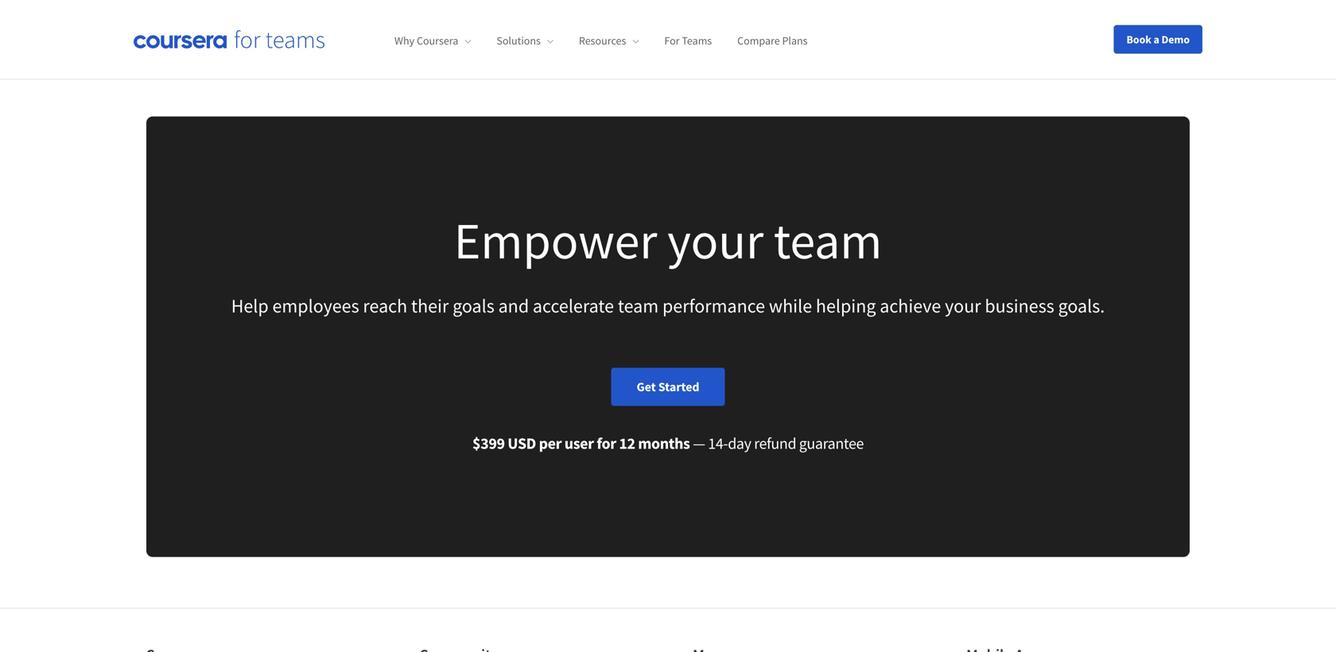 Task type: describe. For each thing, give the bounding box(es) containing it.
their
[[411, 294, 449, 318]]

usd
[[508, 434, 536, 453]]

0 horizontal spatial your
[[667, 208, 764, 272]]

refund
[[754, 434, 796, 453]]

for
[[664, 34, 680, 48]]

compare
[[737, 34, 780, 48]]

months
[[638, 434, 690, 453]]

empower
[[454, 208, 657, 272]]

reach
[[363, 294, 407, 318]]

0 vertical spatial team
[[774, 208, 882, 272]]

while
[[769, 294, 812, 318]]

1 vertical spatial team
[[618, 294, 659, 318]]

$399
[[472, 434, 505, 453]]

a
[[1154, 32, 1159, 47]]

compare plans
[[737, 34, 808, 48]]

$399 usd per user for 12 months — 14-day refund guarantee
[[472, 434, 864, 453]]

employees
[[272, 294, 359, 318]]

business
[[985, 294, 1055, 318]]

why
[[395, 34, 415, 48]]

performance
[[663, 294, 765, 318]]

—
[[693, 434, 705, 453]]

book a demo
[[1127, 32, 1190, 47]]

why coursera
[[395, 34, 458, 48]]

empower your team
[[454, 208, 882, 272]]

12
[[619, 434, 635, 453]]

coursera for teams image
[[134, 30, 325, 49]]

solutions
[[497, 34, 541, 48]]

for teams
[[664, 34, 712, 48]]

day
[[728, 434, 751, 453]]



Task type: vqa. For each thing, say whether or not it's contained in the screenshot.
Nederlands,
no



Task type: locate. For each thing, give the bounding box(es) containing it.
resources
[[579, 34, 626, 48]]

resources link
[[579, 34, 639, 48]]

get
[[637, 379, 656, 395]]

demo
[[1162, 32, 1190, 47]]

coursera
[[417, 34, 458, 48]]

goals.
[[1058, 294, 1105, 318]]

team
[[774, 208, 882, 272], [618, 294, 659, 318]]

help employees reach their goals and accelerate team performance while helping achieve your business goals.
[[231, 294, 1105, 318]]

1 horizontal spatial team
[[774, 208, 882, 272]]

14-
[[708, 434, 728, 453]]

guarantee
[[799, 434, 864, 453]]

team right "accelerate"
[[618, 294, 659, 318]]

why coursera link
[[395, 34, 471, 48]]

your
[[667, 208, 764, 272], [945, 294, 981, 318]]

team up helping
[[774, 208, 882, 272]]

per
[[539, 434, 562, 453]]

your up performance
[[667, 208, 764, 272]]

teams
[[682, 34, 712, 48]]

helping
[[816, 294, 876, 318]]

1 horizontal spatial your
[[945, 294, 981, 318]]

your right achieve
[[945, 294, 981, 318]]

0 vertical spatial your
[[667, 208, 764, 272]]

for
[[597, 434, 616, 453]]

book a demo button
[[1114, 25, 1203, 54]]

get started
[[637, 379, 700, 395]]

solutions link
[[497, 34, 553, 48]]

for teams link
[[664, 34, 712, 48]]

1 vertical spatial your
[[945, 294, 981, 318]]

get started link
[[611, 368, 725, 406]]

started
[[658, 379, 700, 395]]

accelerate
[[533, 294, 614, 318]]

compare plans link
[[737, 34, 808, 48]]

and
[[498, 294, 529, 318]]

achieve
[[880, 294, 941, 318]]

book
[[1127, 32, 1152, 47]]

plans
[[782, 34, 808, 48]]

help
[[231, 294, 269, 318]]

user
[[565, 434, 594, 453]]

0 horizontal spatial team
[[618, 294, 659, 318]]

goals
[[453, 294, 495, 318]]



